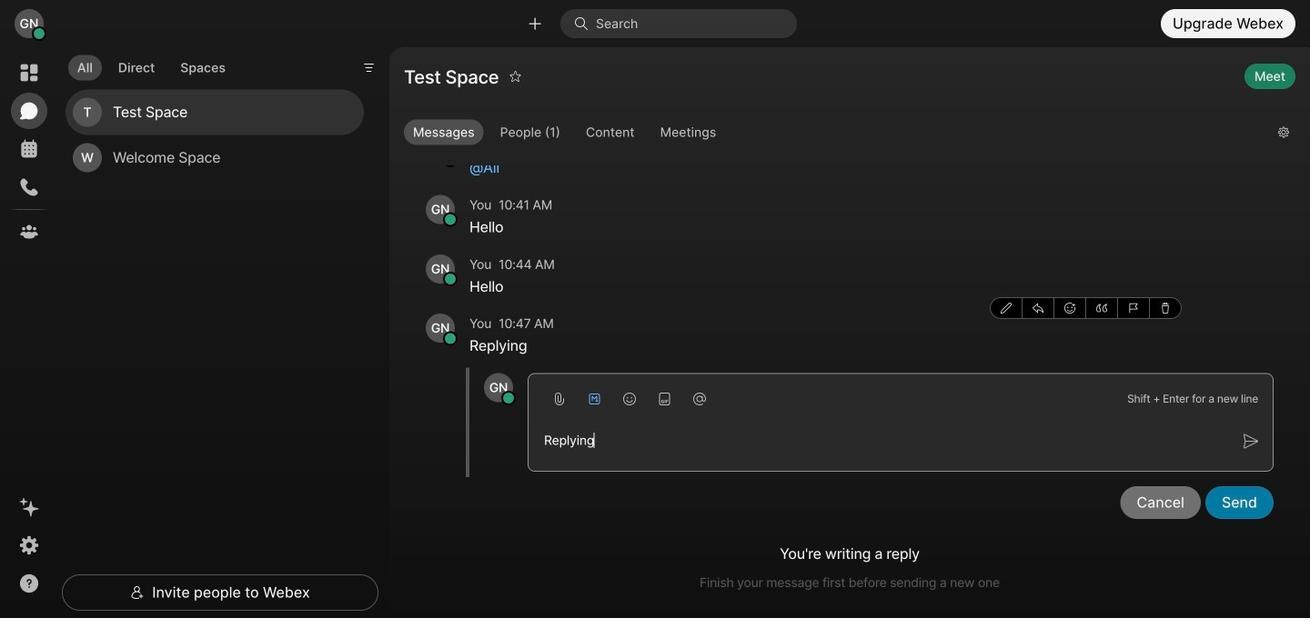 Task type: vqa. For each thing, say whether or not it's contained in the screenshot.
Cancel_16 image
no



Task type: describe. For each thing, give the bounding box(es) containing it.
welcome space list item
[[66, 135, 364, 181]]

quote message image
[[1097, 303, 1108, 314]]

start a thread image
[[1033, 303, 1044, 314]]

send message image
[[1244, 435, 1259, 449]]



Task type: locate. For each thing, give the bounding box(es) containing it.
add reaction image
[[1065, 303, 1076, 314]]

tab list
[[64, 44, 239, 86]]

test space list item
[[66, 90, 364, 135]]

messages list
[[404, 25, 1296, 558]]

webex tab list
[[11, 55, 47, 250]]

group inside 'messages' list
[[990, 298, 1182, 320]]

0 vertical spatial group
[[404, 120, 1264, 149]]

group
[[404, 120, 1264, 149], [990, 298, 1182, 320]]

navigation
[[0, 47, 58, 619]]

flag for follow-up image
[[1129, 303, 1140, 314]]

1 vertical spatial group
[[990, 298, 1182, 320]]

message composer toolbar element
[[529, 375, 1273, 417]]

delete message image
[[1160, 303, 1171, 314]]

edit message image
[[1001, 303, 1012, 314]]



